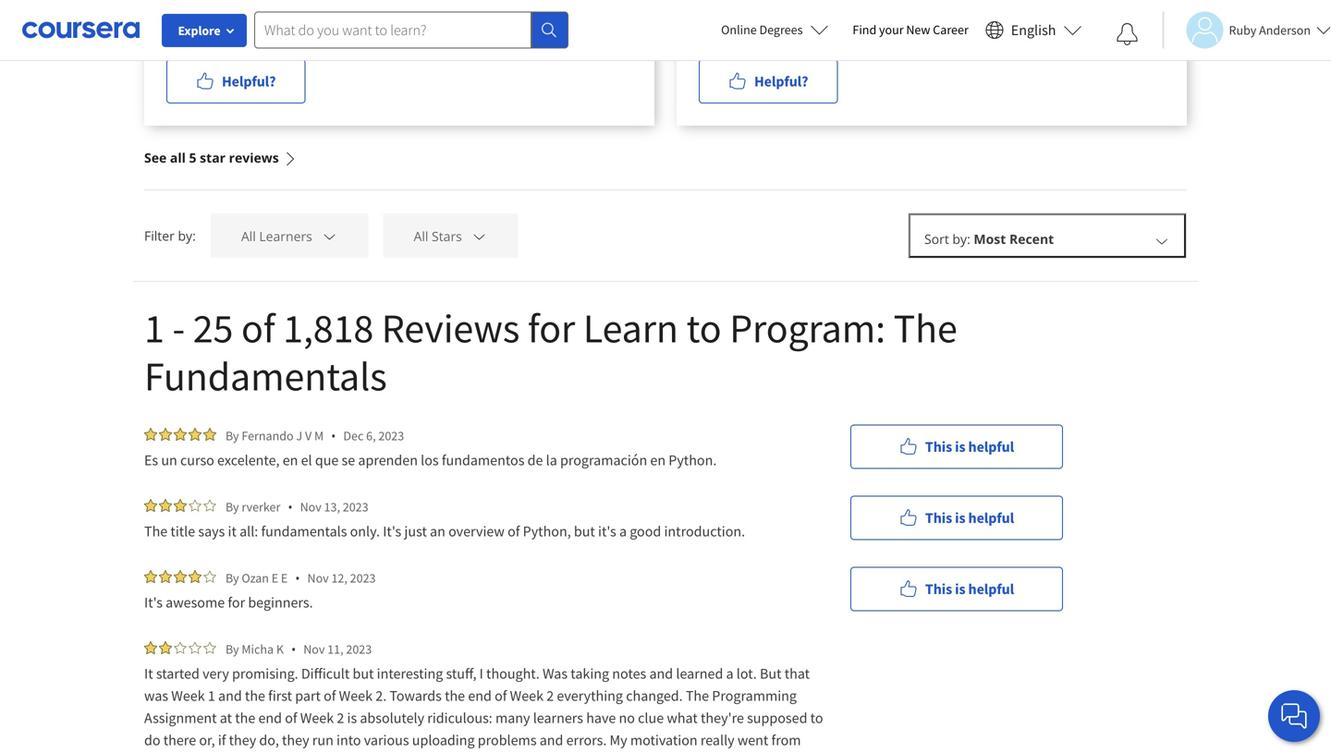 Task type: describe. For each thing, give the bounding box(es) containing it.
this is helpful for python.
[[925, 438, 1014, 456]]

or,
[[199, 731, 215, 750]]

nov inside by rverker • nov 13, 2023
[[300, 499, 322, 515]]

reviews
[[229, 149, 279, 166]]

los
[[421, 451, 439, 470]]

no
[[619, 709, 635, 728]]

2 horizontal spatial chevron down image
[[1154, 232, 1171, 249]]

stars
[[432, 227, 462, 245]]

absolutely
[[360, 709, 425, 728]]

my
[[610, 731, 628, 750]]

1 horizontal spatial end
[[468, 687, 492, 705]]

2.
[[376, 687, 387, 705]]

online degrees button
[[707, 9, 844, 50]]

que
[[315, 451, 339, 470]]

to inside the 1 - 25 of 1,818 reviews for learn to program: the fundamentals
[[687, 302, 722, 354]]

fundamentals
[[261, 522, 347, 541]]

nov inside by ozan e e • nov 12, 2023
[[307, 570, 329, 587]]

star image up title
[[189, 499, 202, 512]]

1 - 25 of 1,818 reviews for learn to program: the fundamentals
[[144, 302, 958, 402]]

la
[[546, 451, 557, 470]]

• up fundamentals
[[288, 498, 293, 516]]

it's awesome for beginners.
[[144, 594, 313, 612]]

1,818
[[283, 302, 374, 354]]

5
[[189, 149, 197, 166]]

the inside the 1 - 25 of 1,818 reviews for learn to program: the fundamentals
[[894, 302, 958, 354]]

supposed
[[747, 709, 808, 728]]

all stars
[[414, 227, 462, 245]]

1 en from the left
[[283, 451, 298, 470]]

introduction.
[[664, 522, 745, 541]]

reviews
[[382, 302, 520, 354]]

star image up very
[[203, 642, 216, 655]]

1 they from the left
[[229, 731, 256, 750]]

star image up "says"
[[203, 499, 216, 512]]

3 this is helpful from the top
[[925, 580, 1014, 599]]

un
[[161, 451, 177, 470]]

awesome
[[166, 594, 225, 612]]

week up run
[[300, 709, 334, 728]]

towards
[[390, 687, 442, 705]]

this for python.
[[925, 438, 952, 456]]

see all 5 star reviews button
[[144, 126, 297, 190]]

week up assignment
[[171, 687, 205, 705]]

good
[[630, 522, 661, 541]]

was
[[543, 665, 568, 683]]

k
[[276, 641, 284, 658]]

m
[[314, 428, 324, 444]]

all learners button
[[211, 214, 368, 258]]

errors.
[[566, 731, 607, 750]]

degrees
[[760, 21, 803, 38]]

helpful? for second helpful? button
[[754, 72, 809, 91]]

all
[[170, 149, 186, 166]]

by for curso
[[226, 428, 239, 444]]

is for the title says it all: fundamentals only. it's just an overview of python, but it's a good introduction.
[[955, 509, 966, 528]]

english button
[[978, 0, 1090, 60]]

learners
[[259, 227, 312, 245]]

is for it's awesome for beginners.
[[955, 580, 966, 599]]

es un curso excelente, en el que se aprenden los fundamentos de la programación en python.
[[144, 451, 717, 470]]

python.
[[669, 451, 717, 470]]

is for es un curso excelente, en el que se aprenden los fundamentos de la programación en python.
[[955, 438, 966, 456]]

ruby anderson
[[1229, 22, 1311, 38]]

the up ridiculous:
[[445, 687, 465, 705]]

if
[[218, 731, 226, 750]]

learners
[[533, 709, 583, 728]]

notes
[[612, 665, 647, 683]]

13,
[[324, 499, 340, 515]]

by fernando j v m • dec 6, 2023
[[226, 427, 404, 445]]

the inside the "it started very promising. difficult but interesting stuff, i thought. was taking notes and learned a lot. but that was week 1 and the first part of week 2. towards the end of week 2 everything changed. the programming assignment at the end of week 2 is absolutely ridiculous: many learners have no clue what they're supposed to do there or, if they do, they run into various uploading problems and errors. my motivation really went f"
[[686, 687, 709, 705]]

started
[[156, 665, 200, 683]]

3 helpful from the top
[[969, 580, 1014, 599]]

uploading
[[412, 731, 475, 750]]

for inside the 1 - 25 of 1,818 reviews for learn to program: the fundamentals
[[528, 302, 575, 354]]

6,
[[366, 428, 376, 444]]

by for says
[[226, 499, 239, 515]]

of up many
[[495, 687, 507, 705]]

python,
[[523, 522, 571, 541]]

title
[[171, 522, 195, 541]]

a for good
[[619, 522, 627, 541]]

find your new career
[[853, 21, 969, 38]]

What do you want to learn? text field
[[254, 12, 532, 49]]

el
[[301, 451, 312, 470]]

es
[[144, 451, 158, 470]]

this is helpful button for python.
[[851, 425, 1063, 469]]

coursera image
[[22, 15, 140, 45]]

ruby
[[1229, 22, 1257, 38]]

1 inside the "it started very promising. difficult but interesting stuff, i thought. was taking notes and learned a lot. but that was week 1 and the first part of week 2. towards the end of week 2 everything changed. the programming assignment at the end of week 2 is absolutely ridiculous: many learners have no clue what they're supposed to do there or, if they do, they run into various uploading problems and errors. my motivation really went f"
[[208, 687, 215, 705]]

online degrees
[[721, 21, 803, 38]]

of down the first
[[285, 709, 297, 728]]

find
[[853, 21, 877, 38]]

se
[[342, 451, 355, 470]]

new
[[906, 21, 931, 38]]

by: for sort
[[953, 230, 971, 248]]

was
[[144, 687, 168, 705]]

a for lot.
[[726, 665, 734, 683]]

chevron down image for learners
[[321, 228, 338, 244]]

everything
[[557, 687, 623, 705]]

• right k
[[291, 641, 296, 658]]

0 horizontal spatial the
[[144, 522, 168, 541]]

show notifications image
[[1116, 23, 1139, 45]]

all for all stars
[[414, 227, 428, 245]]

most
[[974, 230, 1006, 248]]

2 helpful? button from the left
[[699, 59, 838, 104]]

just
[[404, 522, 427, 541]]

thought.
[[486, 665, 540, 683]]

v
[[305, 428, 312, 444]]

beginners.
[[248, 594, 313, 612]]

only.
[[350, 522, 380, 541]]

they're
[[701, 709, 744, 728]]

assignment
[[144, 709, 217, 728]]

chat with us image
[[1280, 702, 1309, 731]]

english
[[1011, 21, 1056, 39]]

2023 inside by ozan e e • nov 12, 2023
[[350, 570, 376, 587]]

this for a
[[925, 509, 952, 528]]

to inside the "it started very promising. difficult but interesting stuff, i thought. was taking notes and learned a lot. but that was week 1 and the first part of week 2. towards the end of week 2 everything changed. the programming assignment at the end of week 2 is absolutely ridiculous: many learners have no clue what they're supposed to do there or, if they do, they run into various uploading problems and errors. my motivation really went f"
[[811, 709, 823, 728]]

do
[[144, 731, 160, 750]]

ruby anderson button
[[1163, 12, 1331, 49]]

by rverker • nov 13, 2023
[[226, 498, 369, 516]]



Task type: locate. For each thing, give the bounding box(es) containing it.
the down promising.
[[245, 687, 265, 705]]

1 horizontal spatial star image
[[203, 570, 216, 583]]

2023 right 12,
[[350, 570, 376, 587]]

by micha k • nov 11, 2023
[[226, 641, 372, 658]]

2 this is helpful from the top
[[925, 509, 1014, 528]]

chevron down image for stars
[[471, 228, 488, 244]]

en left el
[[283, 451, 298, 470]]

0 vertical spatial this
[[925, 438, 952, 456]]

find your new career link
[[844, 18, 978, 42]]

the down learned
[[686, 687, 709, 705]]

0 horizontal spatial helpful? button
[[166, 59, 306, 104]]

1 vertical spatial for
[[228, 594, 245, 612]]

2023 right 13,
[[343, 499, 369, 515]]

fundamentos
[[442, 451, 525, 470]]

lot.
[[737, 665, 757, 683]]

• right 'm'
[[331, 427, 336, 445]]

2 all from the left
[[414, 227, 428, 245]]

2 vertical spatial this is helpful
[[925, 580, 1014, 599]]

programming
[[712, 687, 797, 705]]

problems
[[478, 731, 537, 750]]

the
[[245, 687, 265, 705], [445, 687, 465, 705], [235, 709, 255, 728]]

0 horizontal spatial en
[[283, 451, 298, 470]]

all left 'stars'
[[414, 227, 428, 245]]

it's left awesome
[[144, 594, 163, 612]]

the left title
[[144, 522, 168, 541]]

helpful? down explore popup button
[[222, 72, 276, 91]]

0 vertical spatial this is helpful
[[925, 438, 1014, 456]]

2 up the into
[[337, 709, 344, 728]]

2 vertical spatial this
[[925, 580, 952, 599]]

the down sort at the right top of page
[[894, 302, 958, 354]]

0 horizontal spatial a
[[619, 522, 627, 541]]

1 horizontal spatial helpful?
[[754, 72, 809, 91]]

all
[[241, 227, 256, 245], [414, 227, 428, 245]]

all for all learners
[[241, 227, 256, 245]]

1 vertical spatial this is helpful
[[925, 509, 1014, 528]]

0 vertical spatial star image
[[203, 570, 216, 583]]

0 vertical spatial to
[[687, 302, 722, 354]]

curso
[[180, 451, 214, 470]]

0 vertical spatial this is helpful button
[[851, 425, 1063, 469]]

1 horizontal spatial 2
[[547, 687, 554, 705]]

1 horizontal spatial to
[[811, 709, 823, 728]]

of inside the 1 - 25 of 1,818 reviews for learn to program: the fundamentals
[[241, 302, 275, 354]]

1 e from the left
[[272, 570, 278, 587]]

• up beginners.
[[295, 570, 300, 587]]

0 vertical spatial a
[[619, 522, 627, 541]]

a
[[619, 522, 627, 541], [726, 665, 734, 683]]

2 by from the top
[[226, 499, 239, 515]]

by for very
[[226, 641, 239, 658]]

have
[[586, 709, 616, 728]]

1 vertical spatial this
[[925, 509, 952, 528]]

by inside by fernando j v m • dec 6, 2023
[[226, 428, 239, 444]]

all stars button
[[383, 214, 518, 258]]

sort
[[925, 230, 949, 248]]

chevron down image
[[321, 228, 338, 244], [471, 228, 488, 244], [1154, 232, 1171, 249]]

nov left 13,
[[300, 499, 322, 515]]

1 vertical spatial nov
[[307, 570, 329, 587]]

1 down very
[[208, 687, 215, 705]]

end up do,
[[258, 709, 282, 728]]

e right ozan
[[272, 570, 278, 587]]

0 horizontal spatial for
[[228, 594, 245, 612]]

this is helpful for a
[[925, 509, 1014, 528]]

of right "part"
[[324, 687, 336, 705]]

-
[[172, 302, 185, 354]]

i
[[480, 665, 483, 683]]

the right 'at' on the left bottom of the page
[[235, 709, 255, 728]]

2 they from the left
[[282, 731, 309, 750]]

learned
[[676, 665, 723, 683]]

a right it's
[[619, 522, 627, 541]]

3 this is helpful button from the top
[[851, 567, 1063, 612]]

0 vertical spatial for
[[528, 302, 575, 354]]

recent
[[1010, 230, 1054, 248]]

1 horizontal spatial 1
[[208, 687, 215, 705]]

dec
[[343, 428, 364, 444]]

2023 inside by rverker • nov 13, 2023
[[343, 499, 369, 515]]

helpful for a
[[969, 509, 1014, 528]]

nov
[[300, 499, 322, 515], [307, 570, 329, 587], [303, 641, 325, 658]]

3 this from the top
[[925, 580, 952, 599]]

0 horizontal spatial and
[[218, 687, 242, 705]]

None search field
[[254, 12, 569, 49]]

by: right sort at the right top of page
[[953, 230, 971, 248]]

helpful for python.
[[969, 438, 1014, 456]]

0 horizontal spatial e
[[272, 570, 278, 587]]

1 this from the top
[[925, 438, 952, 456]]

various
[[364, 731, 409, 750]]

0 horizontal spatial end
[[258, 709, 282, 728]]

0 horizontal spatial by:
[[178, 227, 196, 245]]

2023 inside by micha k • nov 11, 2023
[[346, 641, 372, 658]]

helpful? button
[[166, 59, 306, 104], [699, 59, 838, 104]]

programación
[[560, 451, 647, 470]]

into
[[337, 731, 361, 750]]

1 by from the top
[[226, 428, 239, 444]]

1 inside the 1 - 25 of 1,818 reviews for learn to program: the fundamentals
[[144, 302, 164, 354]]

0 vertical spatial helpful
[[969, 438, 1014, 456]]

all left learners
[[241, 227, 256, 245]]

helpful? button down explore popup button
[[166, 59, 306, 104]]

they right the if
[[229, 731, 256, 750]]

clue
[[638, 709, 664, 728]]

by left micha
[[226, 641, 239, 658]]

1 vertical spatial to
[[811, 709, 823, 728]]

1 vertical spatial and
[[218, 687, 242, 705]]

week down thought.
[[510, 687, 544, 705]]

helpful? down degrees
[[754, 72, 809, 91]]

2 en from the left
[[650, 451, 666, 470]]

1 horizontal spatial en
[[650, 451, 666, 470]]

many
[[496, 709, 530, 728]]

1 vertical spatial a
[[726, 665, 734, 683]]

filter by:
[[144, 227, 196, 245]]

1 vertical spatial it's
[[144, 594, 163, 612]]

to right supposed
[[811, 709, 823, 728]]

by up the it
[[226, 499, 239, 515]]

very
[[203, 665, 229, 683]]

2023 right 11,
[[346, 641, 372, 658]]

and up 'at' on the left bottom of the page
[[218, 687, 242, 705]]

1 vertical spatial 2
[[337, 709, 344, 728]]

1 vertical spatial this is helpful button
[[851, 496, 1063, 540]]

they right do,
[[282, 731, 309, 750]]

chevron down image inside all stars "button"
[[471, 228, 488, 244]]

motivation
[[630, 731, 698, 750]]

by:
[[178, 227, 196, 245], [953, 230, 971, 248]]

1 horizontal spatial it's
[[383, 522, 401, 541]]

3 by from the top
[[226, 570, 239, 587]]

but right difficult at the bottom
[[353, 665, 374, 683]]

part
[[295, 687, 321, 705]]

filter
[[144, 227, 175, 245]]

to right learn
[[687, 302, 722, 354]]

by: right filter
[[178, 227, 196, 245]]

at
[[220, 709, 232, 728]]

2 helpful from the top
[[969, 509, 1014, 528]]

but
[[574, 522, 595, 541], [353, 665, 374, 683]]

helpful? for second helpful? button from right
[[222, 72, 276, 91]]

by left ozan
[[226, 570, 239, 587]]

0 vertical spatial end
[[468, 687, 492, 705]]

star image up 'started'
[[174, 642, 187, 655]]

2 e from the left
[[281, 570, 288, 587]]

1 helpful from the top
[[969, 438, 1014, 456]]

career
[[933, 21, 969, 38]]

to
[[687, 302, 722, 354], [811, 709, 823, 728]]

star image up 'started'
[[189, 642, 202, 655]]

0 vertical spatial it's
[[383, 522, 401, 541]]

program:
[[730, 302, 886, 354]]

0 horizontal spatial star image
[[174, 642, 187, 655]]

nov inside by micha k • nov 11, 2023
[[303, 641, 325, 658]]

1 this is helpful button from the top
[[851, 425, 1063, 469]]

0 horizontal spatial they
[[229, 731, 256, 750]]

nov left 12,
[[307, 570, 329, 587]]

2 this is helpful button from the top
[[851, 496, 1063, 540]]

chevron down image inside all learners button
[[321, 228, 338, 244]]

there
[[163, 731, 196, 750]]

0 horizontal spatial it's
[[144, 594, 163, 612]]

1 left the -
[[144, 302, 164, 354]]

but left it's
[[574, 522, 595, 541]]

is inside the "it started very promising. difficult but interesting stuff, i thought. was taking notes and learned a lot. but that was week 1 and the first part of week 2. towards the end of week 2 everything changed. the programming assignment at the end of week 2 is absolutely ridiculous: many learners have no clue what they're supposed to do there or, if they do, they run into various uploading problems and errors. my motivation really went f"
[[347, 709, 357, 728]]

star
[[200, 149, 226, 166]]

by up excelente, on the left bottom of the page
[[226, 428, 239, 444]]

j
[[296, 428, 302, 444]]

this is helpful
[[925, 438, 1014, 456], [925, 509, 1014, 528], [925, 580, 1014, 599]]

1 horizontal spatial for
[[528, 302, 575, 354]]

0 horizontal spatial helpful?
[[222, 72, 276, 91]]

it's
[[383, 522, 401, 541], [144, 594, 163, 612]]

this is helpful button for a
[[851, 496, 1063, 540]]

that
[[785, 665, 810, 683]]

1 horizontal spatial but
[[574, 522, 595, 541]]

1 vertical spatial star image
[[174, 642, 187, 655]]

it's
[[598, 522, 617, 541]]

by ozan e e • nov 12, 2023
[[226, 570, 376, 587]]

1 vertical spatial 1
[[208, 687, 215, 705]]

but
[[760, 665, 782, 683]]

star image
[[189, 499, 202, 512], [203, 499, 216, 512], [189, 642, 202, 655], [203, 642, 216, 655]]

do,
[[259, 731, 279, 750]]

and down learners
[[540, 731, 563, 750]]

25
[[193, 302, 233, 354]]

see
[[144, 149, 167, 166]]

1 all from the left
[[241, 227, 256, 245]]

helpful? button down online degrees at the right top of the page
[[699, 59, 838, 104]]

0 horizontal spatial all
[[241, 227, 256, 245]]

for left learn
[[528, 302, 575, 354]]

1 horizontal spatial e
[[281, 570, 288, 587]]

helpful
[[969, 438, 1014, 456], [969, 509, 1014, 528], [969, 580, 1014, 599]]

2 this from the top
[[925, 509, 952, 528]]

2 horizontal spatial the
[[894, 302, 958, 354]]

by inside by rverker • nov 13, 2023
[[226, 499, 239, 515]]

0 vertical spatial the
[[894, 302, 958, 354]]

0 vertical spatial and
[[650, 665, 673, 683]]

for down ozan
[[228, 594, 245, 612]]

1 horizontal spatial and
[[540, 731, 563, 750]]

1 helpful? from the left
[[222, 72, 276, 91]]

all inside "button"
[[414, 227, 428, 245]]

2023
[[379, 428, 404, 444], [343, 499, 369, 515], [350, 570, 376, 587], [346, 641, 372, 658]]

2 vertical spatial helpful
[[969, 580, 1014, 599]]

2023 right 6, at bottom
[[379, 428, 404, 444]]

1 vertical spatial helpful
[[969, 509, 1014, 528]]

0 horizontal spatial 2
[[337, 709, 344, 728]]

week left 2.
[[339, 687, 373, 705]]

2 vertical spatial the
[[686, 687, 709, 705]]

1 this is helpful from the top
[[925, 438, 1014, 456]]

4 by from the top
[[226, 641, 239, 658]]

1 helpful? button from the left
[[166, 59, 306, 104]]

0 horizontal spatial chevron down image
[[321, 228, 338, 244]]

stuff,
[[446, 665, 477, 683]]

2 vertical spatial this is helpful button
[[851, 567, 1063, 612]]

star image up awesome
[[203, 570, 216, 583]]

explore
[[178, 22, 221, 39]]

by inside by ozan e e • nov 12, 2023
[[226, 570, 239, 587]]

but inside the "it started very promising. difficult but interesting stuff, i thought. was taking notes and learned a lot. but that was week 1 and the first part of week 2. towards the end of week 2 everything changed. the programming assignment at the end of week 2 is absolutely ridiculous: many learners have no clue what they're supposed to do there or, if they do, they run into various uploading problems and errors. my motivation really went f"
[[353, 665, 374, 683]]

star image
[[203, 570, 216, 583], [174, 642, 187, 655]]

0 horizontal spatial but
[[353, 665, 374, 683]]

0 vertical spatial nov
[[300, 499, 322, 515]]

it
[[144, 665, 153, 683]]

e up beginners.
[[281, 570, 288, 587]]

and up changed.
[[650, 665, 673, 683]]

promising.
[[232, 665, 298, 683]]

the
[[894, 302, 958, 354], [144, 522, 168, 541], [686, 687, 709, 705]]

0 vertical spatial 1
[[144, 302, 164, 354]]

e
[[272, 570, 278, 587], [281, 570, 288, 587]]

1 horizontal spatial all
[[414, 227, 428, 245]]

1 vertical spatial but
[[353, 665, 374, 683]]

a left lot.
[[726, 665, 734, 683]]

sort by: most recent
[[925, 230, 1054, 248]]

2 vertical spatial and
[[540, 731, 563, 750]]

aprenden
[[358, 451, 418, 470]]

1 horizontal spatial by:
[[953, 230, 971, 248]]

2 down was
[[547, 687, 554, 705]]

interesting
[[377, 665, 443, 683]]

all inside button
[[241, 227, 256, 245]]

2 helpful? from the left
[[754, 72, 809, 91]]

week
[[171, 687, 205, 705], [339, 687, 373, 705], [510, 687, 544, 705], [300, 709, 334, 728]]

a inside the "it started very promising. difficult but interesting stuff, i thought. was taking notes and learned a lot. but that was week 1 and the first part of week 2. towards the end of week 2 everything changed. the programming assignment at the end of week 2 is absolutely ridiculous: many learners have no clue what they're supposed to do there or, if they do, they run into various uploading problems and errors. my motivation really went f"
[[726, 665, 734, 683]]

by inside by micha k • nov 11, 2023
[[226, 641, 239, 658]]

of right 25
[[241, 302, 275, 354]]

an
[[430, 522, 446, 541]]

1 horizontal spatial a
[[726, 665, 734, 683]]

1
[[144, 302, 164, 354], [208, 687, 215, 705]]

micha
[[242, 641, 274, 658]]

it
[[228, 522, 237, 541]]

0 horizontal spatial 1
[[144, 302, 164, 354]]

all learners
[[241, 227, 312, 245]]

end down i
[[468, 687, 492, 705]]

0 vertical spatial but
[[574, 522, 595, 541]]

changed.
[[626, 687, 683, 705]]

2 vertical spatial nov
[[303, 641, 325, 658]]

of left python,
[[508, 522, 520, 541]]

it's left just
[[383, 522, 401, 541]]

2 horizontal spatial and
[[650, 665, 673, 683]]

nov left 11,
[[303, 641, 325, 658]]

2023 inside by fernando j v m • dec 6, 2023
[[379, 428, 404, 444]]

filled star image
[[144, 428, 157, 441], [159, 428, 172, 441], [174, 428, 187, 441], [203, 428, 216, 441], [174, 499, 187, 512], [159, 570, 172, 583]]

1 horizontal spatial helpful? button
[[699, 59, 838, 104]]

explore button
[[162, 14, 247, 47]]

ozan
[[242, 570, 269, 587]]

run
[[312, 731, 334, 750]]

0 vertical spatial 2
[[547, 687, 554, 705]]

en left python.
[[650, 451, 666, 470]]

by
[[226, 428, 239, 444], [226, 499, 239, 515], [226, 570, 239, 587], [226, 641, 239, 658]]

1 horizontal spatial the
[[686, 687, 709, 705]]

excelente,
[[217, 451, 280, 470]]

anderson
[[1259, 22, 1311, 38]]

1 vertical spatial end
[[258, 709, 282, 728]]

taking
[[571, 665, 609, 683]]

by: for filter
[[178, 227, 196, 245]]

filled star image
[[189, 428, 202, 441], [144, 499, 157, 512], [159, 499, 172, 512], [144, 570, 157, 583], [174, 570, 187, 583], [189, 570, 202, 583], [144, 642, 157, 655], [159, 642, 172, 655]]

0 horizontal spatial to
[[687, 302, 722, 354]]

for
[[528, 302, 575, 354], [228, 594, 245, 612]]

fundamentals
[[144, 350, 387, 402]]

by for for
[[226, 570, 239, 587]]

1 vertical spatial the
[[144, 522, 168, 541]]

1 horizontal spatial they
[[282, 731, 309, 750]]

1 horizontal spatial chevron down image
[[471, 228, 488, 244]]



Task type: vqa. For each thing, say whether or not it's contained in the screenshot.
leftmost 'with'
no



